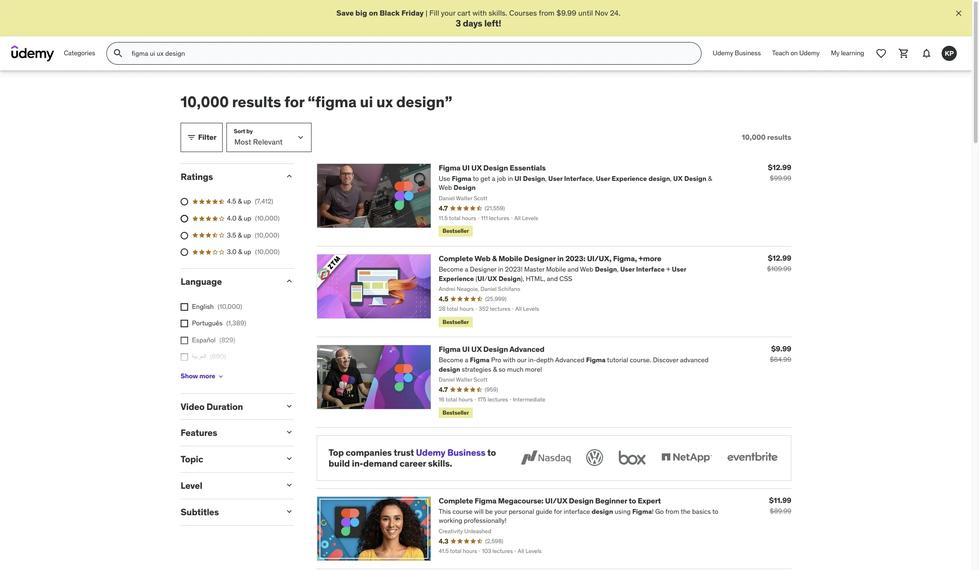 Task type: describe. For each thing, give the bounding box(es) containing it.
video duration
[[181, 401, 243, 413]]

demand
[[363, 458, 398, 470]]

français
[[192, 370, 217, 378]]

advanced
[[510, 345, 545, 354]]

subtitles button
[[181, 507, 277, 518]]

$12.99 $109.99
[[768, 253, 792, 273]]

black
[[380, 8, 400, 18]]

10,000 for 10,000 results for "figma ui ux design"
[[181, 92, 229, 112]]

your
[[441, 8, 456, 18]]

3.0
[[227, 248, 237, 256]]

from
[[539, 8, 555, 18]]

with
[[473, 8, 487, 18]]

level
[[181, 481, 202, 492]]

design for essentials
[[484, 163, 508, 172]]

small image inside filter button
[[187, 133, 196, 142]]

figma,
[[613, 254, 637, 263]]

up for 4.5 & up
[[244, 197, 251, 206]]

4.0 & up (10,000)
[[227, 214, 280, 223]]

english
[[192, 303, 214, 311]]

(10,000) for 3.5 & up (10,000)
[[255, 231, 280, 240]]

figma ui ux design advanced
[[439, 345, 545, 354]]

my
[[832, 49, 840, 57]]

design"
[[396, 92, 452, 112]]

+more
[[639, 254, 662, 263]]

kp
[[945, 49, 954, 58]]

small image for level
[[285, 481, 294, 491]]

for
[[285, 92, 305, 112]]

$12.99 for figma ui ux design essentials
[[768, 163, 792, 172]]

courses
[[509, 8, 537, 18]]

design for advanced
[[484, 345, 508, 354]]

ratings
[[181, 171, 213, 182]]

filter button
[[181, 123, 223, 152]]

top
[[329, 448, 344, 459]]

3.0 & up (10,000)
[[227, 248, 280, 256]]

duration
[[207, 401, 243, 413]]

figma for figma ui ux design advanced
[[439, 345, 461, 354]]

xsmall image inside "show more" "button"
[[217, 373, 225, 381]]

3
[[456, 18, 461, 29]]

small image for video duration
[[285, 402, 294, 411]]

up for 3.0 & up
[[244, 248, 251, 256]]

ratings button
[[181, 171, 277, 182]]

ui for figma ui ux design advanced
[[462, 345, 470, 354]]

4.5
[[227, 197, 236, 206]]

wishlist image
[[876, 48, 887, 59]]

in-
[[352, 458, 363, 470]]

(690)
[[210, 353, 226, 362]]

2 vertical spatial figma
[[475, 497, 497, 506]]

24.
[[610, 8, 621, 18]]

video
[[181, 401, 205, 413]]

complete figma megacourse: ui/ux design beginner to expert link
[[439, 497, 661, 506]]

up for 3.5 & up
[[244, 231, 251, 240]]

0 horizontal spatial business
[[448, 448, 486, 459]]

more
[[199, 372, 215, 381]]

subtitles
[[181, 507, 219, 518]]

udemy inside "link"
[[800, 49, 820, 57]]

big
[[356, 8, 367, 18]]

$11.99
[[770, 496, 792, 506]]

$11.99 $89.99
[[770, 496, 792, 516]]

small image for features
[[285, 428, 294, 438]]

features
[[181, 428, 217, 439]]

2023:
[[566, 254, 586, 263]]

show
[[181, 372, 198, 381]]

companies
[[346, 448, 392, 459]]

(10,000) up (1,389)
[[218, 303, 242, 311]]

$84.99
[[770, 356, 792, 364]]

skills. inside save big on black friday | fill your cart with skills. courses from $9.99 until nov 24. 3 days left!
[[489, 8, 508, 18]]

$12.99 for complete web & mobile designer in 2023: ui/ux, figma, +more
[[768, 253, 792, 263]]

designer
[[524, 254, 556, 263]]

results for 10,000 results for "figma ui ux design"
[[232, 92, 281, 112]]

kp link
[[939, 42, 961, 65]]

xsmall image for português
[[181, 320, 188, 328]]

mobile
[[499, 254, 523, 263]]

ui/ux
[[545, 497, 568, 506]]

up for 4.0 & up
[[244, 214, 251, 223]]

nasdaq image
[[519, 448, 573, 469]]

small image for topic
[[285, 455, 294, 464]]

friday
[[402, 8, 424, 18]]

figma ui ux design essentials link
[[439, 163, 546, 172]]

xsmall image for العربية
[[181, 354, 188, 362]]

10,000 results status
[[742, 132, 792, 142]]

show more button
[[181, 367, 225, 386]]

10,000 results
[[742, 132, 792, 142]]

save
[[337, 8, 354, 18]]

xsmall image for español
[[181, 337, 188, 345]]

my learning
[[832, 49, 865, 57]]

0 horizontal spatial udemy
[[416, 448, 446, 459]]

until
[[579, 8, 593, 18]]

3.5 & up (10,000)
[[227, 231, 280, 240]]

português
[[192, 319, 223, 328]]

nov
[[595, 8, 608, 18]]

level button
[[181, 481, 277, 492]]

$89.99
[[770, 507, 792, 516]]

on inside save big on black friday | fill your cart with skills. courses from $9.99 until nov 24. 3 days left!
[[369, 8, 378, 18]]

categories button
[[58, 42, 101, 65]]

$12.99 $99.99
[[768, 163, 792, 182]]

learning
[[842, 49, 865, 57]]

filter
[[198, 132, 217, 142]]

complete figma megacourse: ui/ux design beginner to expert
[[439, 497, 661, 506]]

days
[[463, 18, 483, 29]]

features button
[[181, 428, 277, 439]]

1 horizontal spatial to
[[629, 497, 637, 506]]

topic
[[181, 454, 203, 466]]

10,000 for 10,000 results
[[742, 132, 766, 142]]

complete for complete figma megacourse: ui/ux design beginner to expert
[[439, 497, 473, 506]]

1 horizontal spatial udemy business link
[[708, 42, 767, 65]]

small image for ratings
[[285, 172, 294, 181]]



Task type: locate. For each thing, give the bounding box(es) containing it.
0 vertical spatial $9.99
[[557, 8, 577, 18]]

(10,000) down 4.0 & up (10,000)
[[255, 231, 280, 240]]

2 xsmall image from the top
[[181, 337, 188, 345]]

0 vertical spatial udemy business link
[[708, 42, 767, 65]]

$9.99 inside $9.99 $84.99
[[772, 344, 792, 354]]

ui for figma ui ux design essentials
[[462, 163, 470, 172]]

udemy business link right trust
[[416, 448, 486, 459]]

1 vertical spatial design
[[484, 345, 508, 354]]

figma ui ux design advanced link
[[439, 345, 545, 354]]

1 horizontal spatial skills.
[[489, 8, 508, 18]]

(10,000) down 3.5 & up (10,000)
[[255, 248, 280, 256]]

xsmall image right more
[[217, 373, 225, 381]]

show more
[[181, 372, 215, 381]]

0 vertical spatial figma
[[439, 163, 461, 172]]

1 vertical spatial on
[[791, 49, 798, 57]]

&
[[238, 197, 242, 206], [238, 214, 242, 223], [238, 231, 242, 240], [238, 248, 242, 256], [492, 254, 497, 263]]

teach on udemy
[[773, 49, 820, 57]]

up right 4.0
[[244, 214, 251, 223]]

2 ui from the top
[[462, 345, 470, 354]]

small image for language
[[285, 277, 294, 286]]

español
[[192, 336, 216, 345]]

$9.99
[[557, 8, 577, 18], [772, 344, 792, 354]]

0 vertical spatial xsmall image
[[181, 320, 188, 328]]

figma
[[439, 163, 461, 172], [439, 345, 461, 354], [475, 497, 497, 506]]

$9.99 inside save big on black friday | fill your cart with skills. courses from $9.99 until nov 24. 3 days left!
[[557, 8, 577, 18]]

essentials
[[510, 163, 546, 172]]

small image for subtitles
[[285, 507, 294, 517]]

0 horizontal spatial 10,000
[[181, 92, 229, 112]]

shopping cart with 0 items image
[[899, 48, 910, 59]]

"figma
[[308, 92, 357, 112]]

teach
[[773, 49, 790, 57]]

4.0
[[227, 214, 237, 223]]

1 xsmall image from the top
[[181, 303, 188, 311]]

& for 4.5
[[238, 197, 242, 206]]

xsmall image left português
[[181, 320, 188, 328]]

& right 4.5
[[238, 197, 242, 206]]

0 vertical spatial 10,000
[[181, 92, 229, 112]]

& right 4.0
[[238, 214, 242, 223]]

2 horizontal spatial udemy
[[800, 49, 820, 57]]

2 small image from the top
[[285, 428, 294, 438]]

português (1,389)
[[192, 319, 246, 328]]

& right '3.0'
[[238, 248, 242, 256]]

1 horizontal spatial $9.99
[[772, 344, 792, 354]]

4 up from the top
[[244, 248, 251, 256]]

udemy image
[[11, 46, 54, 62]]

volkswagen image
[[585, 448, 606, 469]]

language button
[[181, 276, 277, 288]]

1 ux from the top
[[472, 163, 482, 172]]

1 $12.99 from the top
[[768, 163, 792, 172]]

in
[[558, 254, 564, 263]]

0 vertical spatial xsmall image
[[181, 303, 188, 311]]

xsmall image left english
[[181, 303, 188, 311]]

udemy business
[[713, 49, 761, 57]]

10,000
[[181, 92, 229, 112], [742, 132, 766, 142]]

0 horizontal spatial skills.
[[428, 458, 452, 470]]

1 vertical spatial xsmall image
[[181, 354, 188, 362]]

$99.99
[[770, 174, 792, 182]]

career
[[400, 458, 426, 470]]

3 up from the top
[[244, 231, 251, 240]]

udemy
[[713, 49, 734, 57], [800, 49, 820, 57], [416, 448, 446, 459]]

results for 10,000 results
[[768, 132, 792, 142]]

small image
[[187, 133, 196, 142], [285, 172, 294, 181], [285, 277, 294, 286], [285, 507, 294, 517]]

0 vertical spatial business
[[735, 49, 761, 57]]

xsmall image left español
[[181, 337, 188, 345]]

1 up from the top
[[244, 197, 251, 206]]

1 vertical spatial results
[[768, 132, 792, 142]]

on inside "link"
[[791, 49, 798, 57]]

& right web
[[492, 254, 497, 263]]

1 horizontal spatial 10,000
[[742, 132, 766, 142]]

xsmall image left العربية
[[181, 354, 188, 362]]

save big on black friday | fill your cart with skills. courses from $9.99 until nov 24. 3 days left!
[[337, 8, 621, 29]]

results up the $12.99 $99.99
[[768, 132, 792, 142]]

$12.99 inside $12.99 $109.99
[[768, 253, 792, 263]]

1 vertical spatial ui
[[462, 345, 470, 354]]

0 horizontal spatial $9.99
[[557, 8, 577, 18]]

netapp image
[[660, 448, 714, 469]]

Search for anything text field
[[130, 46, 690, 62]]

to inside to build in-demand career skills.
[[488, 448, 496, 459]]

skills. up left!
[[489, 8, 508, 18]]

3 small image from the top
[[285, 455, 294, 464]]

0 vertical spatial design
[[484, 163, 508, 172]]

results left for
[[232, 92, 281, 112]]

close image
[[955, 9, 964, 18]]

design right ui/ux
[[569, 497, 594, 506]]

2 complete from the top
[[439, 497, 473, 506]]

(10,000) for 3.0 & up (10,000)
[[255, 248, 280, 256]]

1 vertical spatial xsmall image
[[181, 337, 188, 345]]

up right '3.0'
[[244, 248, 251, 256]]

notifications image
[[922, 48, 933, 59]]

top companies trust udemy business
[[329, 448, 486, 459]]

0 vertical spatial on
[[369, 8, 378, 18]]

categories
[[64, 49, 95, 57]]

4.5 & up (7,412)
[[227, 197, 273, 206]]

2 up from the top
[[244, 214, 251, 223]]

skills.
[[489, 8, 508, 18], [428, 458, 452, 470]]

1 ui from the top
[[462, 163, 470, 172]]

english (10,000)
[[192, 303, 242, 311]]

10,000 inside status
[[742, 132, 766, 142]]

eventbrite image
[[726, 448, 780, 469]]

beginner
[[596, 497, 628, 506]]

& for 3.5
[[238, 231, 242, 240]]

0 vertical spatial complete
[[439, 254, 473, 263]]

0 horizontal spatial results
[[232, 92, 281, 112]]

$12.99 up $109.99 at the right top
[[768, 253, 792, 263]]

language
[[181, 276, 222, 288]]

1 vertical spatial $12.99
[[768, 253, 792, 263]]

ui/ux,
[[587, 254, 612, 263]]

1 horizontal spatial udemy
[[713, 49, 734, 57]]

(7,412)
[[255, 197, 273, 206]]

1 vertical spatial to
[[629, 497, 637, 506]]

2 ux from the top
[[472, 345, 482, 354]]

box image
[[617, 448, 649, 469]]

complete
[[439, 254, 473, 263], [439, 497, 473, 506]]

0 horizontal spatial on
[[369, 8, 378, 18]]

$12.99
[[768, 163, 792, 172], [768, 253, 792, 263]]

1 vertical spatial complete
[[439, 497, 473, 506]]

to
[[488, 448, 496, 459], [629, 497, 637, 506]]

0 vertical spatial ui
[[462, 163, 470, 172]]

(10,000) for 4.0 & up (10,000)
[[255, 214, 280, 223]]

$9.99 left until
[[557, 8, 577, 18]]

design left essentials
[[484, 163, 508, 172]]

on right big
[[369, 8, 378, 18]]

fill
[[430, 8, 439, 18]]

figma ui ux design essentials
[[439, 163, 546, 172]]

submit search image
[[113, 48, 124, 59]]

ui
[[462, 163, 470, 172], [462, 345, 470, 354]]

4 small image from the top
[[285, 481, 294, 491]]

1 vertical spatial 10,000
[[742, 132, 766, 142]]

1 horizontal spatial business
[[735, 49, 761, 57]]

$109.99
[[768, 265, 792, 273]]

to build in-demand career skills.
[[329, 448, 496, 470]]

udemy business link
[[708, 42, 767, 65], [416, 448, 486, 459]]

2 vertical spatial xsmall image
[[217, 373, 225, 381]]

español (829)
[[192, 336, 235, 345]]

topic button
[[181, 454, 277, 466]]

skills. right career
[[428, 458, 452, 470]]

$12.99 up $99.99 at the right of the page
[[768, 163, 792, 172]]

1 vertical spatial figma
[[439, 345, 461, 354]]

1 complete from the top
[[439, 254, 473, 263]]

ux
[[472, 163, 482, 172], [472, 345, 482, 354]]

trust
[[394, 448, 414, 459]]

1 vertical spatial business
[[448, 448, 486, 459]]

0 horizontal spatial to
[[488, 448, 496, 459]]

|
[[426, 8, 428, 18]]

small image
[[285, 402, 294, 411], [285, 428, 294, 438], [285, 455, 294, 464], [285, 481, 294, 491]]

(10,000) down (7,412)
[[255, 214, 280, 223]]

my learning link
[[826, 42, 870, 65]]

2 vertical spatial design
[[569, 497, 594, 506]]

xsmall image for english
[[181, 303, 188, 311]]

(1,389)
[[226, 319, 246, 328]]

0 horizontal spatial udemy business link
[[416, 448, 486, 459]]

results inside status
[[768, 132, 792, 142]]

build
[[329, 458, 350, 470]]

udemy business link left teach
[[708, 42, 767, 65]]

(829)
[[220, 336, 235, 345]]

1 vertical spatial udemy business link
[[416, 448, 486, 459]]

0 vertical spatial ux
[[472, 163, 482, 172]]

megacourse:
[[498, 497, 544, 506]]

up right 4.5
[[244, 197, 251, 206]]

teach on udemy link
[[767, 42, 826, 65]]

ux for essentials
[[472, 163, 482, 172]]

$9.99 up $84.99
[[772, 344, 792, 354]]

1 small image from the top
[[285, 402, 294, 411]]

xsmall image
[[181, 303, 188, 311], [181, 337, 188, 345]]

& right 3.5
[[238, 231, 242, 240]]

1 vertical spatial $9.99
[[772, 344, 792, 354]]

on right teach
[[791, 49, 798, 57]]

1 horizontal spatial results
[[768, 132, 792, 142]]

up right 3.5
[[244, 231, 251, 240]]

& for 3.0
[[238, 248, 242, 256]]

xsmall image
[[181, 320, 188, 328], [181, 354, 188, 362], [217, 373, 225, 381]]

& for 4.0
[[238, 214, 242, 223]]

ux for advanced
[[472, 345, 482, 354]]

0 vertical spatial results
[[232, 92, 281, 112]]

العربية (690)
[[192, 353, 226, 362]]

figma for figma ui ux design essentials
[[439, 163, 461, 172]]

3.5
[[227, 231, 236, 240]]

0 vertical spatial skills.
[[489, 8, 508, 18]]

0 vertical spatial to
[[488, 448, 496, 459]]

1 vertical spatial ux
[[472, 345, 482, 354]]

skills. inside to build in-demand career skills.
[[428, 458, 452, 470]]

$9.99 $84.99
[[770, 344, 792, 364]]

0 vertical spatial $12.99
[[768, 163, 792, 172]]

ux
[[377, 92, 393, 112]]

complete web & mobile designer in 2023: ui/ux, figma, +more link
[[439, 254, 662, 263]]

left!
[[485, 18, 502, 29]]

2 $12.99 from the top
[[768, 253, 792, 263]]

1 horizontal spatial on
[[791, 49, 798, 57]]

complete for complete web & mobile designer in 2023: ui/ux, figma, +more
[[439, 254, 473, 263]]

video duration button
[[181, 401, 277, 413]]

1 vertical spatial skills.
[[428, 458, 452, 470]]

design left advanced
[[484, 345, 508, 354]]

ui
[[360, 92, 373, 112]]

up
[[244, 197, 251, 206], [244, 214, 251, 223], [244, 231, 251, 240], [244, 248, 251, 256]]



Task type: vqa. For each thing, say whether or not it's contained in the screenshot.
the middle Figma
yes



